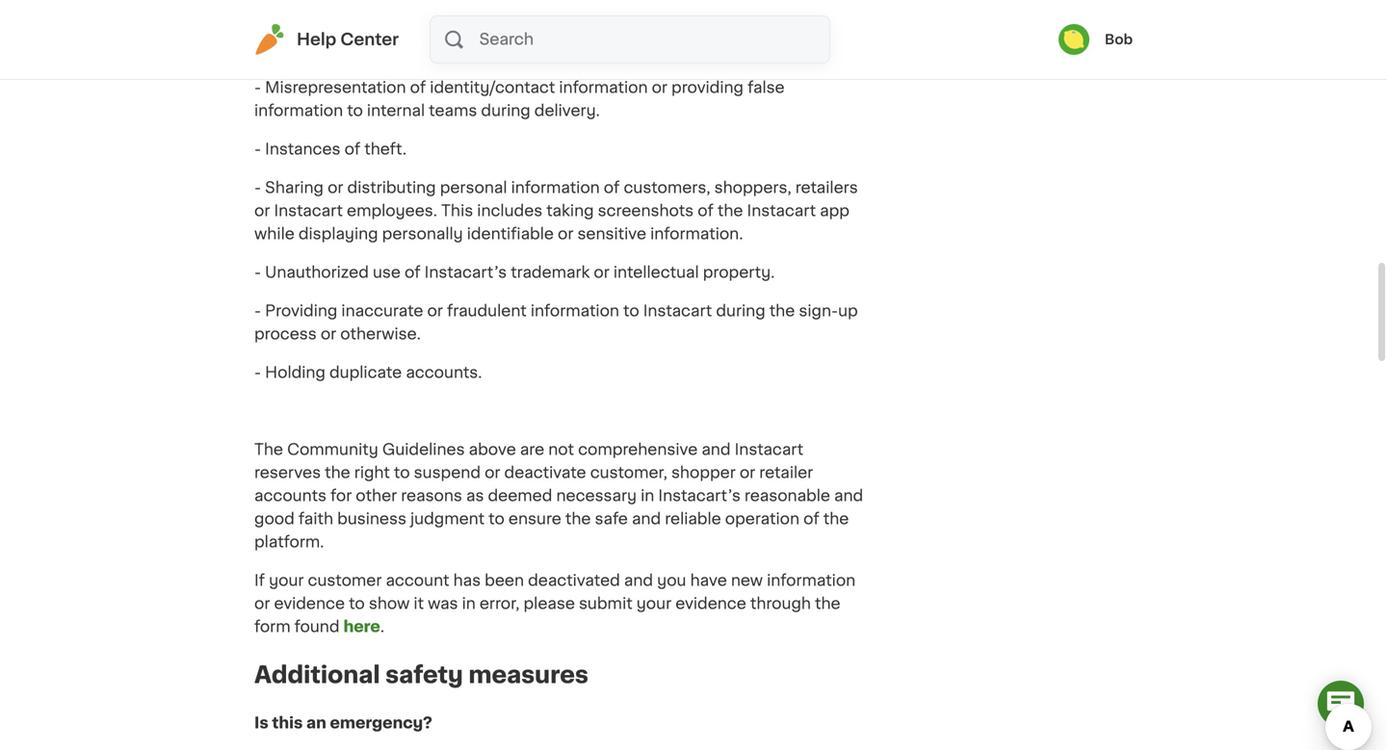 Task type: vqa. For each thing, say whether or not it's contained in the screenshot.
- Providing inaccurate or fraudulent information to Instacart during the sign-up process or otherwise. '-'
yes



Task type: locate. For each thing, give the bounding box(es) containing it.
2 platform. from the top
[[254, 535, 324, 550]]

- misrepresentation of identity/contact information or providing false information to internal teams during delivery.
[[254, 80, 785, 119]]

instacart's down shopper
[[658, 488, 741, 504]]

accounts
[[254, 488, 327, 504]]

0 horizontal spatial during
[[481, 103, 531, 119]]

1 vertical spatial in
[[641, 488, 655, 504]]

in left fraud
[[529, 18, 542, 34]]

2 horizontal spatial in
[[641, 488, 655, 504]]

others
[[366, 18, 416, 34]]

- inside - sharing or distributing personal information of customers, shoppers, retailers or instacart employees. this includes taking screenshots of the instacart app while displaying personally identifiable or sensitive information.
[[254, 180, 261, 196]]

- left holding
[[254, 365, 261, 381]]

customer
[[308, 573, 382, 589]]

please
[[524, 596, 575, 612]]

information up delivery. at the top left of the page
[[559, 80, 648, 95]]

instacart down shoppers,
[[747, 203, 816, 219]]

of down reasonable
[[804, 512, 820, 527]]

deactivate
[[504, 465, 586, 481]]

deemed
[[488, 488, 552, 504]]

during
[[481, 103, 531, 119], [716, 303, 766, 319]]

information up the taking
[[511, 180, 600, 196]]

the inside - providing inaccurate or fraudulent information to instacart during the sign-up process or otherwise.
[[770, 303, 795, 319]]

to right others
[[420, 18, 436, 34]]

if
[[254, 573, 265, 589]]

the down necessary
[[565, 512, 591, 527]]

here .
[[344, 620, 384, 635]]

0 horizontal spatial in
[[462, 596, 476, 612]]

of inside "the community guidelines above are not comprehensive and instacart reserves the right to suspend or deactivate customer, shopper or retailer accounts for other reasons as deemed necessary in instacart's reasonable and good faith business judgment to ensure the safe and reliable operation of the platform."
[[804, 512, 820, 527]]

1 vertical spatial platform.
[[254, 535, 324, 550]]

platform. down good
[[254, 535, 324, 550]]

0 horizontal spatial your
[[269, 573, 304, 589]]

1 platform. from the top
[[254, 41, 324, 57]]

bob
[[1105, 33, 1133, 46]]

2 vertical spatial in
[[462, 596, 476, 612]]

- for - misrepresentation of identity/contact information or providing false information to internal teams during delivery.
[[254, 80, 261, 95]]

it
[[414, 596, 424, 612]]

in
[[529, 18, 542, 34], [641, 488, 655, 504], [462, 596, 476, 612]]

your right if
[[269, 573, 304, 589]]

this
[[441, 203, 473, 219]]

instacart image
[[254, 24, 285, 55]]

the down reasonable
[[824, 512, 849, 527]]

otherwise.
[[340, 327, 421, 342]]

3 - from the top
[[254, 142, 261, 157]]

safe
[[595, 512, 628, 527]]

or down if
[[254, 596, 270, 612]]

center
[[340, 31, 399, 48]]

- for - providing inaccurate or fraudulent information to instacart during the sign-up process or otherwise.
[[254, 303, 261, 319]]

1 horizontal spatial evidence
[[676, 596, 747, 612]]

- down while
[[254, 265, 261, 280]]

platform. down encouraging
[[254, 41, 324, 57]]

0 horizontal spatial instacart's
[[425, 265, 507, 280]]

0 horizontal spatial evidence
[[274, 596, 345, 612]]

to down intellectual
[[623, 303, 639, 319]]

during down property.
[[716, 303, 766, 319]]

been
[[485, 573, 524, 589]]

or down providing
[[321, 327, 336, 342]]

right
[[354, 465, 390, 481]]

here link
[[344, 620, 380, 635]]

judgment
[[410, 512, 485, 527]]

1 horizontal spatial during
[[716, 303, 766, 319]]

of inside - encouraging others to participate in fraud or to disrupt the integrity of the platform.
[[788, 18, 804, 34]]

6 - from the top
[[254, 303, 261, 319]]

inaccurate
[[341, 303, 423, 319]]

4 - from the top
[[254, 180, 261, 196]]

sensitive
[[578, 226, 646, 242]]

to up here
[[349, 596, 365, 612]]

- inside - misrepresentation of identity/contact information or providing false information to internal teams during delivery.
[[254, 80, 261, 95]]

- left encouraging
[[254, 18, 261, 34]]

during down identity/contact
[[481, 103, 531, 119]]

instacart's up fraudulent
[[425, 265, 507, 280]]

information up through
[[767, 573, 856, 589]]

internal
[[367, 103, 425, 119]]

safety
[[386, 664, 463, 687]]

the right through
[[815, 596, 841, 612]]

7 - from the top
[[254, 365, 261, 381]]

you
[[657, 573, 686, 589]]

to inside - providing inaccurate or fraudulent information to instacart during the sign-up process or otherwise.
[[623, 303, 639, 319]]

theft.
[[364, 142, 407, 157]]

0 vertical spatial during
[[481, 103, 531, 119]]

trademark
[[511, 265, 590, 280]]

to left disrupt
[[610, 18, 626, 34]]

or inside - encouraging others to participate in fraud or to disrupt the integrity of the platform.
[[591, 18, 606, 34]]

1 - from the top
[[254, 18, 261, 34]]

instacart up retailer
[[735, 442, 804, 458]]

1 vertical spatial instacart's
[[658, 488, 741, 504]]

evidence up found
[[274, 596, 345, 612]]

in down the customer,
[[641, 488, 655, 504]]

and
[[702, 442, 731, 458], [834, 488, 863, 504], [632, 512, 661, 527], [624, 573, 653, 589]]

2 - from the top
[[254, 80, 261, 95]]

0 vertical spatial in
[[529, 18, 542, 34]]

other
[[356, 488, 397, 504]]

duplicate
[[329, 365, 402, 381]]

instacart
[[274, 203, 343, 219], [747, 203, 816, 219], [643, 303, 712, 319], [735, 442, 804, 458]]

1 vertical spatial during
[[716, 303, 766, 319]]

0 vertical spatial your
[[269, 573, 304, 589]]

good
[[254, 512, 295, 527]]

- for - encouraging others to participate in fraud or to disrupt the integrity of the platform.
[[254, 18, 261, 34]]

and inside if your customer account has been deactivated and you have new information or evidence to show it was in error, please submit your evidence through the form found
[[624, 573, 653, 589]]

sign-
[[799, 303, 838, 319]]

your down the 'you'
[[637, 596, 672, 612]]

- down "instacart" icon
[[254, 80, 261, 95]]

platform. inside "the community guidelines above are not comprehensive and instacart reserves the right to suspend or deactivate customer, shopper or retailer accounts for other reasons as deemed necessary in instacart's reasonable and good faith business judgment to ensure the safe and reliable operation of the platform."
[[254, 535, 324, 550]]

instances
[[265, 142, 341, 157]]

- inside - providing inaccurate or fraudulent information to instacart during the sign-up process or otherwise.
[[254, 303, 261, 319]]

are
[[520, 442, 545, 458]]

measures
[[469, 664, 589, 687]]

- providing inaccurate or fraudulent information to instacart during the sign-up process or otherwise.
[[254, 303, 858, 342]]

- left instances
[[254, 142, 261, 157]]

distributing
[[347, 180, 436, 196]]

in down has
[[462, 596, 476, 612]]

of up 'information.'
[[698, 203, 714, 219]]

and left the 'you'
[[624, 573, 653, 589]]

-
[[254, 18, 261, 34], [254, 80, 261, 95], [254, 142, 261, 157], [254, 180, 261, 196], [254, 265, 261, 280], [254, 303, 261, 319], [254, 365, 261, 381]]

displaying
[[299, 226, 378, 242]]

or inside - misrepresentation of identity/contact information or providing false information to internal teams during delivery.
[[652, 80, 668, 95]]

information down trademark
[[531, 303, 619, 319]]

of up internal
[[410, 80, 426, 95]]

0 vertical spatial platform.
[[254, 41, 324, 57]]

if your customer account has been deactivated and you have new information or evidence to show it was in error, please submit your evidence through the form found
[[254, 573, 856, 635]]

the down shoppers,
[[718, 203, 743, 219]]

- up 'process'
[[254, 303, 261, 319]]

property.
[[703, 265, 775, 280]]

of right integrity
[[788, 18, 804, 34]]

the community guidelines above are not comprehensive and instacart reserves the right to suspend or deactivate customer, shopper or retailer accounts for other reasons as deemed necessary in instacart's reasonable and good faith business judgment to ensure the safe and reliable operation of the platform.
[[254, 442, 863, 550]]

or inside if your customer account has been deactivated and you have new information or evidence to show it was in error, please submit your evidence through the form found
[[254, 596, 270, 612]]

5 - from the top
[[254, 265, 261, 280]]

the inside - sharing or distributing personal information of customers, shoppers, retailers or instacart employees. this includes taking screenshots of the instacart app while displaying personally identifiable or sensitive information.
[[718, 203, 743, 219]]

1 horizontal spatial your
[[637, 596, 672, 612]]

and up shopper
[[702, 442, 731, 458]]

your
[[269, 573, 304, 589], [637, 596, 672, 612]]

the left sign-
[[770, 303, 795, 319]]

to down misrepresentation
[[347, 103, 363, 119]]

user avatar image
[[1059, 24, 1090, 55]]

information.
[[650, 226, 743, 242]]

during inside - providing inaccurate or fraudulent information to instacart during the sign-up process or otherwise.
[[716, 303, 766, 319]]

show
[[369, 596, 410, 612]]

1 horizontal spatial instacart's
[[658, 488, 741, 504]]

or right fraud
[[591, 18, 606, 34]]

identity/contact
[[430, 80, 555, 95]]

information
[[559, 80, 648, 95], [254, 103, 343, 119], [511, 180, 600, 196], [531, 303, 619, 319], [767, 573, 856, 589]]

in inside "the community guidelines above are not comprehensive and instacart reserves the right to suspend or deactivate customer, shopper or retailer accounts for other reasons as deemed necessary in instacart's reasonable and good faith business judgment to ensure the safe and reliable operation of the platform."
[[641, 488, 655, 504]]

and right 'safe'
[[632, 512, 661, 527]]

information inside if your customer account has been deactivated and you have new information or evidence to show it was in error, please submit your evidence through the form found
[[767, 573, 856, 589]]

instacart's inside "the community guidelines above are not comprehensive and instacart reserves the right to suspend or deactivate customer, shopper or retailer accounts for other reasons as deemed necessary in instacart's reasonable and good faith business judgment to ensure the safe and reliable operation of the platform."
[[658, 488, 741, 504]]

instacart inside "the community guidelines above are not comprehensive and instacart reserves the right to suspend or deactivate customer, shopper or retailer accounts for other reasons as deemed necessary in instacart's reasonable and good faith business judgment to ensure the safe and reliable operation of the platform."
[[735, 442, 804, 458]]

- inside - encouraging others to participate in fraud or to disrupt the integrity of the platform.
[[254, 18, 261, 34]]

of right use
[[405, 265, 421, 280]]

- sharing or distributing personal information of customers, shoppers, retailers or instacart employees. this includes taking screenshots of the instacart app while displaying personally identifiable or sensitive information.
[[254, 180, 858, 242]]

1 vertical spatial your
[[637, 596, 672, 612]]

as
[[466, 488, 484, 504]]

suspend
[[414, 465, 481, 481]]

instacart down intellectual
[[643, 303, 712, 319]]

- left sharing
[[254, 180, 261, 196]]

bob link
[[1059, 24, 1133, 55]]

1 horizontal spatial in
[[529, 18, 542, 34]]

or left providing
[[652, 80, 668, 95]]

the inside if your customer account has been deactivated and you have new information or evidence to show it was in error, please submit your evidence through the form found
[[815, 596, 841, 612]]

or
[[591, 18, 606, 34], [652, 80, 668, 95], [328, 180, 343, 196], [254, 203, 270, 219], [558, 226, 574, 242], [594, 265, 610, 280], [427, 303, 443, 319], [321, 327, 336, 342], [485, 465, 500, 481], [740, 465, 756, 481], [254, 596, 270, 612]]

evidence down have
[[676, 596, 747, 612]]



Task type: describe. For each thing, give the bounding box(es) containing it.
unauthorized
[[265, 265, 369, 280]]

holding
[[265, 365, 326, 381]]

shoppers,
[[715, 180, 792, 196]]

or left retailer
[[740, 465, 756, 481]]

operation
[[725, 512, 800, 527]]

of left theft.
[[345, 142, 360, 157]]

submit
[[579, 596, 633, 612]]

customers,
[[624, 180, 711, 196]]

of up screenshots
[[604, 180, 620, 196]]

the right disrupt
[[689, 18, 715, 34]]

ensure
[[509, 512, 562, 527]]

instacart inside - providing inaccurate or fraudulent information to instacart during the sign-up process or otherwise.
[[643, 303, 712, 319]]

app
[[820, 203, 850, 219]]

or down the taking
[[558, 226, 574, 242]]

information inside - providing inaccurate or fraudulent information to instacart during the sign-up process or otherwise.
[[531, 303, 619, 319]]

- for - instances of theft.
[[254, 142, 261, 157]]

here
[[344, 620, 380, 635]]

personally
[[382, 226, 463, 242]]

process
[[254, 327, 317, 342]]

is
[[254, 716, 269, 731]]

taking
[[547, 203, 594, 219]]

in inside if your customer account has been deactivated and you have new information or evidence to show it was in error, please submit your evidence through the form found
[[462, 596, 476, 612]]

includes
[[477, 203, 543, 219]]

error,
[[480, 596, 520, 612]]

or down sensitive
[[594, 265, 610, 280]]

new
[[731, 573, 763, 589]]

personal
[[440, 180, 507, 196]]

deactivated
[[528, 573, 620, 589]]

form
[[254, 620, 291, 635]]

accounts.
[[406, 365, 482, 381]]

to right right
[[394, 465, 410, 481]]

reliable
[[665, 512, 721, 527]]

Search search field
[[477, 16, 830, 63]]

fraudulent
[[447, 303, 527, 319]]

providing
[[265, 303, 338, 319]]

of inside - misrepresentation of identity/contact information or providing false information to internal teams during delivery.
[[410, 80, 426, 95]]

an
[[306, 716, 326, 731]]

- for - sharing or distributing personal information of customers, shoppers, retailers or instacart employees. this includes taking screenshots of the instacart app while displaying personally identifiable or sensitive information.
[[254, 180, 261, 196]]

screenshots
[[598, 203, 694, 219]]

information up instances
[[254, 103, 343, 119]]

information inside - sharing or distributing personal information of customers, shoppers, retailers or instacart employees. this includes taking screenshots of the instacart app while displaying personally identifiable or sensitive information.
[[511, 180, 600, 196]]

intellectual
[[614, 265, 699, 280]]

platform. inside - encouraging others to participate in fraud or to disrupt the integrity of the platform.
[[254, 41, 324, 57]]

retailers
[[796, 180, 858, 196]]

or left fraudulent
[[427, 303, 443, 319]]

2 evidence from the left
[[676, 596, 747, 612]]

participate
[[440, 18, 525, 34]]

emergency?
[[330, 716, 432, 731]]

reasons
[[401, 488, 462, 504]]

shopper
[[671, 465, 736, 481]]

false
[[748, 80, 785, 95]]

encouraging
[[265, 18, 362, 34]]

1 evidence from the left
[[274, 596, 345, 612]]

additional
[[254, 664, 380, 687]]

has
[[453, 573, 481, 589]]

- for - holding duplicate accounts.
[[254, 365, 261, 381]]

or down above
[[485, 465, 500, 481]]

integrity
[[719, 18, 784, 34]]

comprehensive
[[578, 442, 698, 458]]

help center
[[297, 31, 399, 48]]

providing
[[672, 80, 744, 95]]

retailer
[[759, 465, 813, 481]]

delivery.
[[535, 103, 600, 119]]

business
[[337, 512, 407, 527]]

0 vertical spatial instacart's
[[425, 265, 507, 280]]

this
[[272, 716, 303, 731]]

not
[[548, 442, 574, 458]]

the
[[254, 442, 283, 458]]

additional safety measures
[[254, 664, 589, 687]]

to inside - misrepresentation of identity/contact information or providing false information to internal teams during delivery.
[[347, 103, 363, 119]]

necessary
[[556, 488, 637, 504]]

found
[[294, 620, 340, 635]]

while
[[254, 226, 295, 242]]

was
[[428, 596, 458, 612]]

or up while
[[254, 203, 270, 219]]

- instances of theft.
[[254, 142, 407, 157]]

- holding duplicate accounts.
[[254, 365, 482, 381]]

identifiable
[[467, 226, 554, 242]]

and right reasonable
[[834, 488, 863, 504]]

above
[[469, 442, 516, 458]]

help
[[297, 31, 336, 48]]

for
[[330, 488, 352, 504]]

to inside if your customer account has been deactivated and you have new information or evidence to show it was in error, please submit your evidence through the form found
[[349, 596, 365, 612]]

- encouraging others to participate in fraud or to disrupt the integrity of the platform.
[[254, 18, 833, 57]]

community
[[287, 442, 378, 458]]

employees.
[[347, 203, 437, 219]]

.
[[380, 620, 384, 635]]

use
[[373, 265, 401, 280]]

customer,
[[590, 465, 668, 481]]

the up for
[[325, 465, 350, 481]]

faith
[[299, 512, 333, 527]]

sharing
[[265, 180, 324, 196]]

fraud
[[546, 18, 587, 34]]

or down - instances of theft.
[[328, 180, 343, 196]]

reasonable
[[745, 488, 830, 504]]

is this an emergency?
[[254, 716, 432, 731]]

have
[[690, 573, 727, 589]]

instacart down sharing
[[274, 203, 343, 219]]

disrupt
[[630, 18, 685, 34]]

- unauthorized use of instacart's trademark or intellectual property.
[[254, 265, 775, 280]]

the right integrity
[[808, 18, 833, 34]]

- for - unauthorized use of instacart's trademark or intellectual property.
[[254, 265, 261, 280]]

through
[[750, 596, 811, 612]]

during inside - misrepresentation of identity/contact information or providing false information to internal teams during delivery.
[[481, 103, 531, 119]]

to down deemed
[[489, 512, 505, 527]]

in inside - encouraging others to participate in fraud or to disrupt the integrity of the platform.
[[529, 18, 542, 34]]



